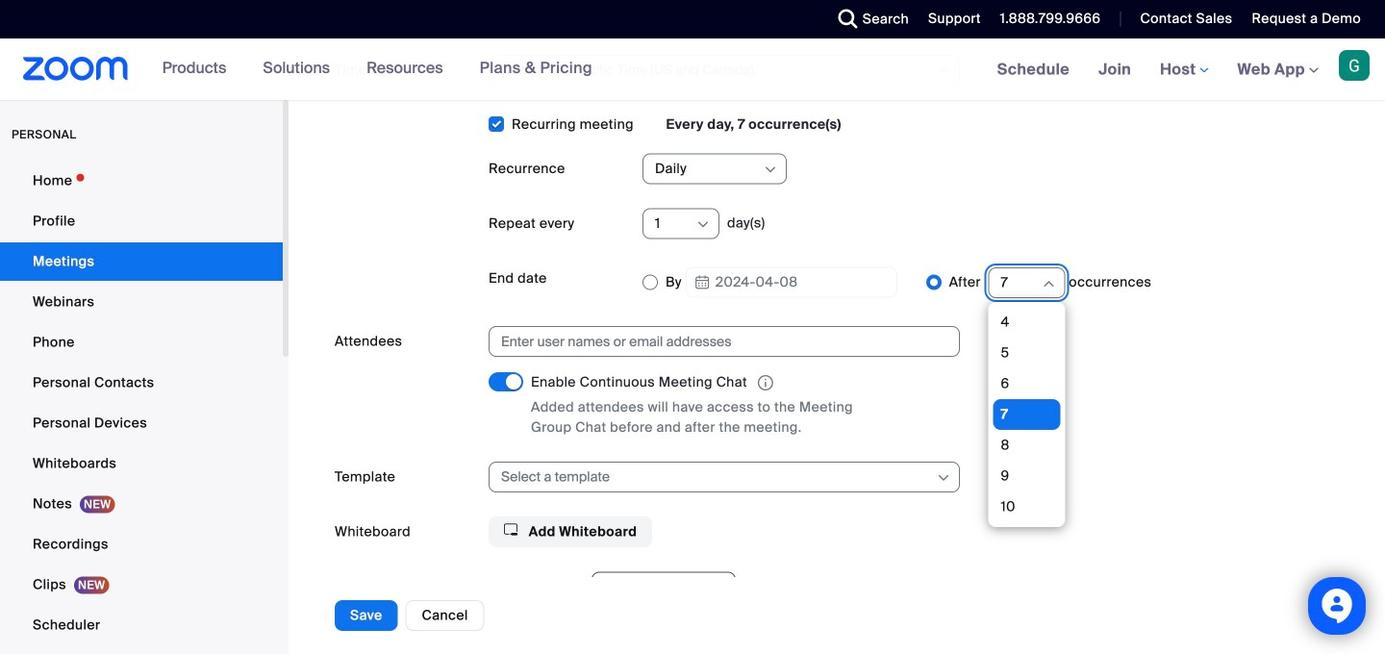 Task type: locate. For each thing, give the bounding box(es) containing it.
learn more about enable continuous meeting chat image
[[752, 374, 779, 392]]

list box
[[993, 215, 1061, 654]]

zoom logo image
[[23, 57, 129, 81]]

meetings navigation
[[983, 38, 1385, 101]]

option group
[[643, 215, 1339, 654]]

personal menu menu
[[0, 162, 283, 654]]

profile picture image
[[1339, 50, 1370, 81]]

banner
[[0, 38, 1385, 101]]

product information navigation
[[148, 38, 607, 100]]

select meeting template text field
[[501, 463, 935, 492]]

application
[[531, 373, 897, 394]]

add whiteboard image
[[504, 523, 518, 537]]

show options image
[[695, 217, 711, 232]]

show options image
[[763, 162, 778, 177]]

group
[[489, 572, 1339, 654]]



Task type: vqa. For each thing, say whether or not it's contained in the screenshot.
All Notes image
no



Task type: describe. For each thing, give the bounding box(es) containing it.
Persistent Chat, enter email address,Enter user names or email addresses text field
[[501, 327, 930, 356]]

Date Picker text field
[[686, 267, 897, 298]]



